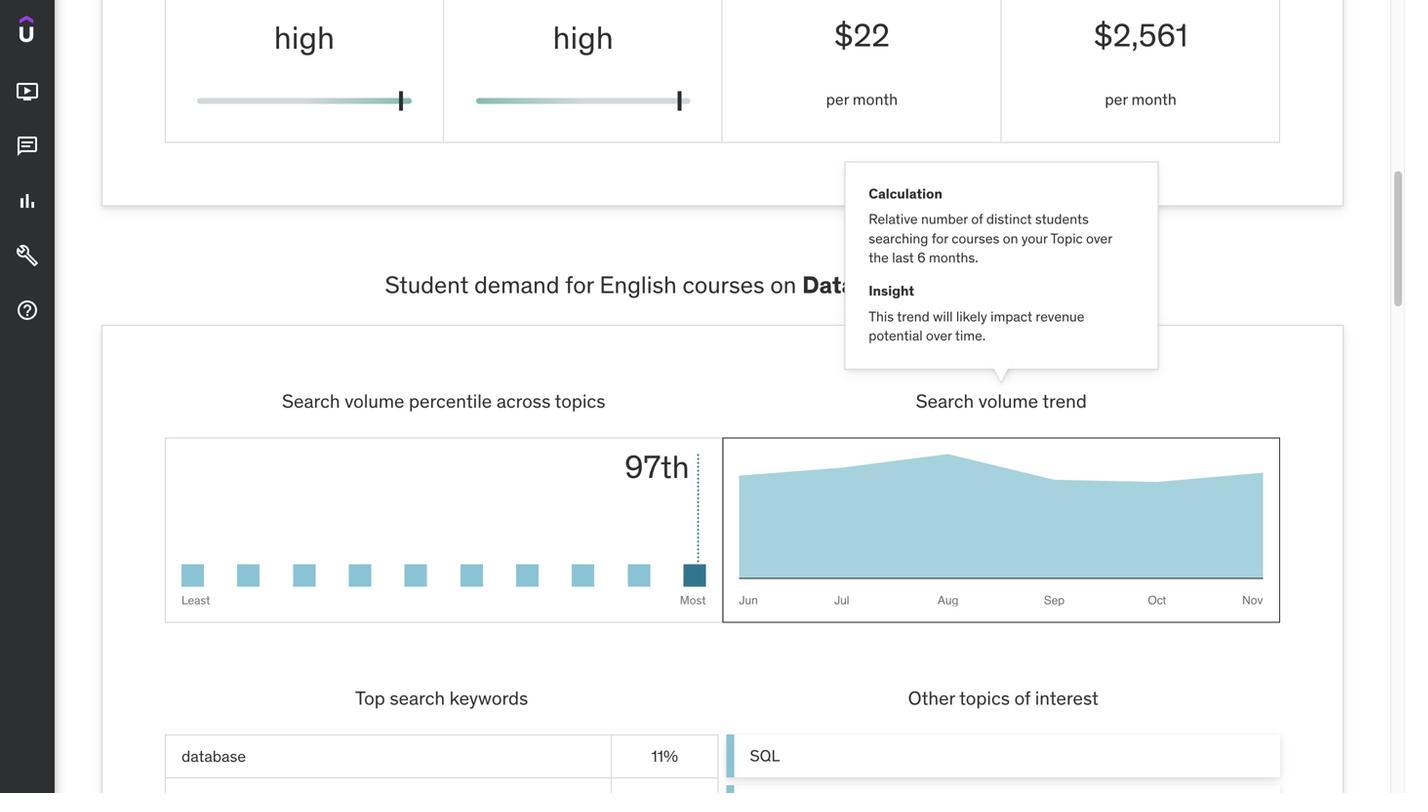 Task type: describe. For each thing, give the bounding box(es) containing it.
volume for percentile
[[345, 389, 404, 413]]

students
[[1035, 210, 1089, 228]]

search volume trend
[[916, 389, 1087, 413]]

insight
[[869, 282, 914, 300]]

relative
[[869, 210, 918, 228]]

1 medium image from the top
[[16, 189, 39, 213]]

$22
[[834, 16, 890, 55]]

will
[[933, 308, 953, 325]]

keywords
[[449, 686, 528, 710]]

6
[[917, 249, 926, 266]]

calculation
[[869, 185, 942, 202]]

your
[[1021, 230, 1048, 247]]

0 horizontal spatial courses
[[682, 270, 765, 299]]

impact
[[990, 308, 1032, 325]]

last
[[892, 249, 914, 266]]

1 horizontal spatial of
[[1014, 686, 1030, 710]]

topic
[[1050, 230, 1083, 247]]

other
[[908, 686, 955, 710]]

search for search volume percentile across topics
[[282, 389, 340, 413]]

student
[[385, 270, 469, 299]]

trend for this
[[897, 308, 930, 325]]

searching
[[869, 230, 928, 247]]

97th
[[625, 447, 689, 486]]

search volume percentile across topics
[[282, 389, 605, 413]]

over inside calculation relative number of distinct students searching for courses on your topic over the last 6 months.
[[1086, 230, 1112, 247]]

1 high from the left
[[274, 18, 335, 57]]

udemy image
[[20, 16, 108, 49]]

time.
[[955, 327, 986, 344]]

on inside calculation relative number of distinct students searching for courses on your topic over the last 6 months.
[[1003, 230, 1018, 247]]

this
[[869, 308, 894, 325]]

1 medium image from the top
[[16, 80, 39, 104]]

per for $22
[[826, 89, 849, 109]]

per month for $22
[[826, 89, 898, 109]]

month for $2,561
[[1131, 89, 1177, 109]]

across
[[496, 389, 551, 413]]

month for $22
[[853, 89, 898, 109]]

courses inside calculation relative number of distinct students searching for courses on your topic over the last 6 months.
[[952, 230, 1000, 247]]

revenue
[[1036, 308, 1085, 325]]

most
[[680, 593, 706, 608]]

2 high from the left
[[553, 18, 613, 57]]

over inside insight this trend will likely impact revenue potential over time.
[[926, 327, 952, 344]]



Task type: locate. For each thing, give the bounding box(es) containing it.
search for search volume trend
[[916, 389, 974, 413]]

top search keywords
[[355, 686, 528, 710]]

month down $2,561
[[1131, 89, 1177, 109]]

0 horizontal spatial volume
[[345, 389, 404, 413]]

1 vertical spatial courses
[[682, 270, 765, 299]]

1 per month from the left
[[826, 89, 898, 109]]

1 horizontal spatial per month
[[1105, 89, 1177, 109]]

0 vertical spatial medium image
[[16, 189, 39, 213]]

english
[[600, 270, 677, 299]]

for down number on the right top
[[932, 230, 948, 247]]

medium image
[[16, 80, 39, 104], [16, 135, 39, 158], [16, 299, 39, 322]]

0 vertical spatial for
[[932, 230, 948, 247]]

1 month from the left
[[853, 89, 898, 109]]

volume down the time. in the right of the page
[[978, 389, 1038, 413]]

other topics of interest
[[908, 686, 1099, 710]]

sql
[[750, 746, 780, 766]]

database
[[802, 270, 908, 299]]

3 medium image from the top
[[16, 299, 39, 322]]

1 horizontal spatial on
[[1003, 230, 1018, 247]]

trend
[[897, 308, 930, 325], [1042, 389, 1087, 413]]

2 volume from the left
[[978, 389, 1038, 413]]

trend for volume
[[1042, 389, 1087, 413]]

1 horizontal spatial over
[[1086, 230, 1112, 247]]

medium image
[[16, 189, 39, 213], [16, 244, 39, 268]]

1 per from the left
[[826, 89, 849, 109]]

1 vertical spatial trend
[[1042, 389, 1087, 413]]

1 horizontal spatial for
[[932, 230, 948, 247]]

2 medium image from the top
[[16, 135, 39, 158]]

over
[[1086, 230, 1112, 247], [926, 327, 952, 344]]

months.
[[929, 249, 978, 266]]

0 vertical spatial trend
[[897, 308, 930, 325]]

the
[[869, 249, 889, 266]]

courses up months.
[[952, 230, 1000, 247]]

topics right across
[[555, 389, 605, 413]]

student demand for english courses on database management
[[385, 270, 1060, 299]]

1 horizontal spatial per
[[1105, 89, 1128, 109]]

topics right other
[[959, 686, 1010, 710]]

volume left percentile
[[345, 389, 404, 413]]

per month down $2,561
[[1105, 89, 1177, 109]]

1 horizontal spatial month
[[1131, 89, 1177, 109]]

per month for $2,561
[[1105, 89, 1177, 109]]

top
[[355, 686, 385, 710]]

over down "will"
[[926, 327, 952, 344]]

0 horizontal spatial search
[[282, 389, 340, 413]]

topics
[[555, 389, 605, 413], [959, 686, 1010, 710]]

search
[[282, 389, 340, 413], [916, 389, 974, 413]]

0 horizontal spatial over
[[926, 327, 952, 344]]

courses right english
[[682, 270, 765, 299]]

0 horizontal spatial of
[[971, 210, 983, 228]]

0 horizontal spatial topics
[[555, 389, 605, 413]]

per for $2,561
[[1105, 89, 1128, 109]]

1 vertical spatial over
[[926, 327, 952, 344]]

volume
[[345, 389, 404, 413], [978, 389, 1038, 413]]

for inside calculation relative number of distinct students searching for courses on your topic over the last 6 months.
[[932, 230, 948, 247]]

1 vertical spatial for
[[565, 270, 594, 299]]

trend inside insight this trend will likely impact revenue potential over time.
[[897, 308, 930, 325]]

on
[[1003, 230, 1018, 247], [770, 270, 796, 299]]

high
[[274, 18, 335, 57], [553, 18, 613, 57]]

per down $22
[[826, 89, 849, 109]]

0 horizontal spatial high
[[274, 18, 335, 57]]

2 month from the left
[[1131, 89, 1177, 109]]

0 vertical spatial courses
[[952, 230, 1000, 247]]

percentile
[[409, 389, 492, 413]]

0 horizontal spatial for
[[565, 270, 594, 299]]

1 vertical spatial on
[[770, 270, 796, 299]]

management
[[913, 270, 1060, 299]]

for left english
[[565, 270, 594, 299]]

search
[[390, 686, 445, 710]]

of left interest
[[1014, 686, 1030, 710]]

likely
[[956, 308, 987, 325]]

0 vertical spatial over
[[1086, 230, 1112, 247]]

2 search from the left
[[916, 389, 974, 413]]

on left database
[[770, 270, 796, 299]]

1 horizontal spatial courses
[[952, 230, 1000, 247]]

1 volume from the left
[[345, 389, 404, 413]]

1 horizontal spatial search
[[916, 389, 974, 413]]

database
[[181, 746, 246, 766]]

1 horizontal spatial high
[[553, 18, 613, 57]]

per down $2,561
[[1105, 89, 1128, 109]]

0 vertical spatial medium image
[[16, 80, 39, 104]]

0 horizontal spatial month
[[853, 89, 898, 109]]

2 per month from the left
[[1105, 89, 1177, 109]]

of
[[971, 210, 983, 228], [1014, 686, 1030, 710]]

interactive chart image
[[739, 454, 1263, 606]]

1 vertical spatial medium image
[[16, 244, 39, 268]]

0 horizontal spatial per
[[826, 89, 849, 109]]

over right topic
[[1086, 230, 1112, 247]]

distinct
[[986, 210, 1032, 228]]

number
[[921, 210, 968, 228]]

1 search from the left
[[282, 389, 340, 413]]

0 vertical spatial of
[[971, 210, 983, 228]]

0 vertical spatial on
[[1003, 230, 1018, 247]]

volume for trend
[[978, 389, 1038, 413]]

1 vertical spatial of
[[1014, 686, 1030, 710]]

month down $22
[[853, 89, 898, 109]]

2 medium image from the top
[[16, 244, 39, 268]]

demand
[[474, 270, 560, 299]]

of inside calculation relative number of distinct students searching for courses on your topic over the last 6 months.
[[971, 210, 983, 228]]

trend up potential
[[897, 308, 930, 325]]

2 per from the left
[[1105, 89, 1128, 109]]

per
[[826, 89, 849, 109], [1105, 89, 1128, 109]]

calculation relative number of distinct students searching for courses on your topic over the last 6 months.
[[869, 185, 1112, 266]]

on down distinct on the top of page
[[1003, 230, 1018, 247]]

interest
[[1035, 686, 1099, 710]]

courses
[[952, 230, 1000, 247], [682, 270, 765, 299]]

2 vertical spatial medium image
[[16, 299, 39, 322]]

potential
[[869, 327, 923, 344]]

0 vertical spatial topics
[[555, 389, 605, 413]]

of left distinct on the top of page
[[971, 210, 983, 228]]

0 horizontal spatial on
[[770, 270, 796, 299]]

$2,561
[[1094, 16, 1188, 55]]

0 horizontal spatial per month
[[826, 89, 898, 109]]

1 horizontal spatial topics
[[959, 686, 1010, 710]]

per month
[[826, 89, 898, 109], [1105, 89, 1177, 109]]

sql link
[[726, 735, 1280, 778]]

per month down $22
[[826, 89, 898, 109]]

for
[[932, 230, 948, 247], [565, 270, 594, 299]]

trend down the revenue
[[1042, 389, 1087, 413]]

least
[[181, 593, 210, 608]]

1 horizontal spatial volume
[[978, 389, 1038, 413]]

month
[[853, 89, 898, 109], [1131, 89, 1177, 109]]

11%
[[651, 746, 678, 766]]

1 vertical spatial medium image
[[16, 135, 39, 158]]

insight this trend will likely impact revenue potential over time.
[[869, 282, 1085, 344]]

1 horizontal spatial trend
[[1042, 389, 1087, 413]]

0 horizontal spatial trend
[[897, 308, 930, 325]]

1 vertical spatial topics
[[959, 686, 1010, 710]]



Task type: vqa. For each thing, say whether or not it's contained in the screenshot.
careers blog help and support
no



